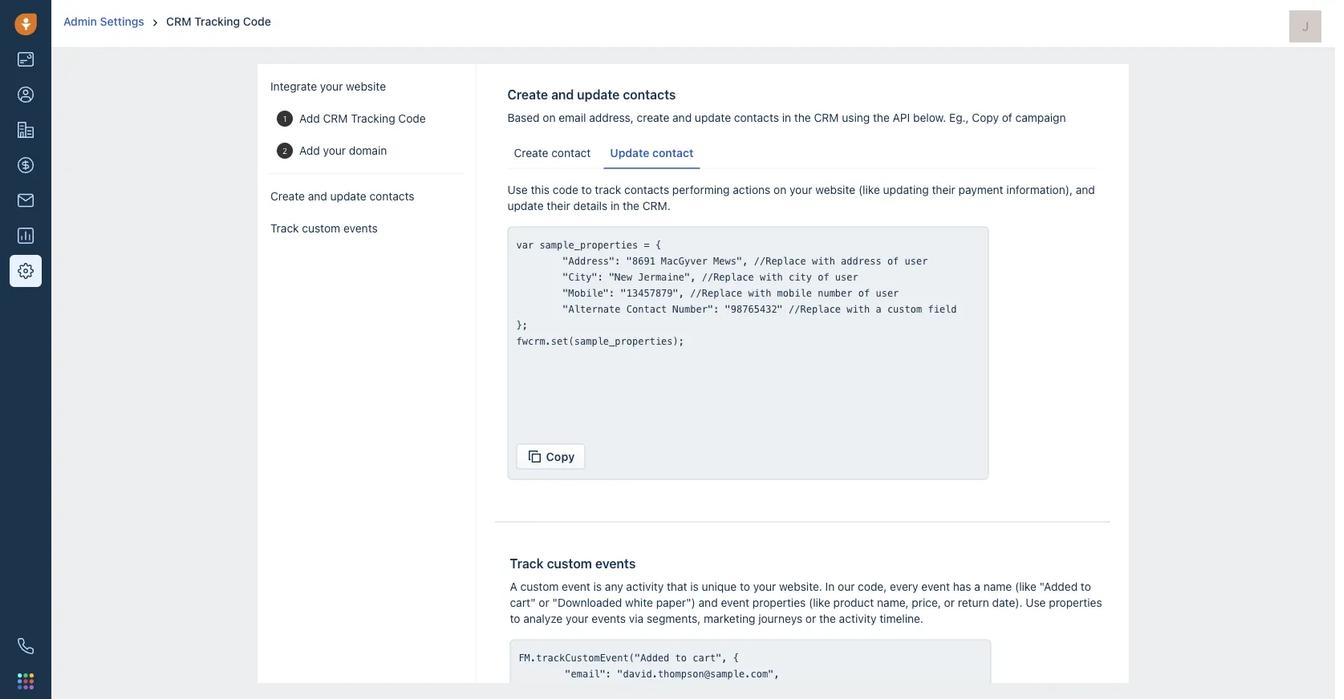 Task type: locate. For each thing, give the bounding box(es) containing it.
and down unique
[[699, 596, 718, 610]]

1 contact from the left
[[552, 146, 591, 160]]

1 horizontal spatial copy
[[972, 111, 999, 124]]

events
[[343, 222, 378, 235], [595, 556, 636, 571], [592, 612, 626, 626]]

(like left updating
[[859, 183, 880, 196]]

contact for update contact
[[653, 146, 694, 160]]

website inside "use this code to track contacts performing actions on your website (like updating their payment information), and update  their details in the crm."
[[816, 183, 856, 196]]

contacts down domain
[[370, 190, 415, 203]]

use this code to track contacts performing actions on your website (like updating their payment information), and update  their details in the crm.
[[508, 183, 1095, 212]]

2 add from the top
[[299, 144, 320, 157]]

0 horizontal spatial (like
[[809, 596, 831, 610]]

on right actions
[[774, 183, 787, 196]]

to right "added
[[1081, 580, 1091, 594]]

1 vertical spatial add
[[299, 144, 320, 157]]

0 horizontal spatial contact
[[552, 146, 591, 160]]

in
[[782, 111, 791, 124], [611, 199, 620, 212]]

copy
[[972, 111, 999, 124], [546, 450, 575, 464]]

2 vertical spatial custom
[[521, 580, 559, 594]]

phone element
[[10, 631, 42, 663]]

(like down "in"
[[809, 596, 831, 610]]

track down 2
[[270, 222, 299, 235]]

use
[[508, 183, 528, 196], [1026, 596, 1046, 610]]

1 vertical spatial track
[[510, 556, 544, 571]]

create down the based
[[514, 146, 549, 160]]

the down "product"
[[819, 612, 836, 626]]

1 horizontal spatial their
[[932, 183, 956, 196]]

0 horizontal spatial event
[[562, 580, 591, 594]]

2 horizontal spatial or
[[944, 596, 955, 610]]

(like
[[859, 183, 880, 196], [1015, 580, 1037, 594], [809, 596, 831, 610]]

paper")
[[656, 596, 696, 610]]

None text field
[[516, 237, 980, 430], [519, 651, 983, 700], [516, 237, 980, 430], [519, 651, 983, 700]]

1 horizontal spatial (like
[[859, 183, 880, 196]]

1 vertical spatial track custom events
[[510, 556, 636, 571]]

activity down "product"
[[839, 612, 877, 626]]

event up price,
[[922, 580, 950, 594]]

properties down "added
[[1049, 596, 1103, 610]]

0 vertical spatial create
[[508, 87, 548, 102]]

1 horizontal spatial on
[[774, 183, 787, 196]]

1 vertical spatial on
[[774, 183, 787, 196]]

analyze
[[523, 612, 563, 626]]

contacts up crm.
[[624, 183, 670, 196]]

track
[[270, 222, 299, 235], [510, 556, 544, 571]]

0 horizontal spatial properties
[[753, 596, 806, 610]]

to down cart"
[[510, 612, 520, 626]]

create up the based
[[508, 87, 548, 102]]

0 horizontal spatial website
[[346, 80, 386, 93]]

freshworks switcher image
[[18, 674, 34, 690]]

contacts
[[623, 87, 676, 102], [734, 111, 779, 124], [624, 183, 670, 196], [370, 190, 415, 203]]

1 properties from the left
[[753, 596, 806, 610]]

add right 2
[[299, 144, 320, 157]]

your
[[320, 80, 343, 93], [323, 144, 346, 157], [790, 183, 813, 196], [753, 580, 776, 594], [566, 612, 589, 626]]

on left email at the top left of the page
[[543, 111, 556, 124]]

update
[[577, 87, 620, 102], [695, 111, 731, 124], [330, 190, 367, 203], [508, 199, 544, 212]]

1 horizontal spatial use
[[1026, 596, 1046, 610]]

event up 'marketing'
[[721, 596, 750, 610]]

activity up white
[[626, 580, 664, 594]]

0 vertical spatial on
[[543, 111, 556, 124]]

create contact
[[514, 146, 591, 160]]

code
[[243, 15, 271, 28], [398, 112, 426, 125]]

0 horizontal spatial code
[[243, 15, 271, 28]]

and
[[551, 87, 574, 102], [673, 111, 692, 124], [1076, 183, 1095, 196], [308, 190, 327, 203], [699, 596, 718, 610]]

1 vertical spatial create and update contacts
[[270, 190, 415, 203]]

is
[[594, 580, 602, 594], [691, 580, 699, 594]]

crm.
[[643, 199, 671, 212]]

0 horizontal spatial create and update contacts
[[270, 190, 415, 203]]

track custom events down add your domain
[[270, 222, 378, 235]]

events down "downloaded
[[592, 612, 626, 626]]

a custom event is any activity that is unique to your website. in our code, every event has a name (like "added to cart" or "downloaded white paper") and event properties (like product name, price, or return date). use properties to analyze your events via segments, marketing journeys or the activity timeline.
[[510, 580, 1103, 626]]

1 horizontal spatial tracking
[[351, 112, 395, 125]]

custom
[[302, 222, 340, 235], [547, 556, 592, 571], [521, 580, 559, 594]]

event
[[562, 580, 591, 594], [922, 580, 950, 594], [721, 596, 750, 610]]

1 horizontal spatial website
[[816, 183, 856, 196]]

use inside 'a custom event is any activity that is unique to your website. in our code, every event has a name (like "added to cart" or "downloaded white paper") and event properties (like product name, price, or return date). use properties to analyze your events via segments, marketing journeys or the activity timeline.'
[[1026, 596, 1046, 610]]

date).
[[993, 596, 1023, 610]]

update
[[610, 146, 650, 160]]

events down domain
[[343, 222, 378, 235]]

1 vertical spatial events
[[595, 556, 636, 571]]

your right integrate
[[320, 80, 343, 93]]

2 vertical spatial events
[[592, 612, 626, 626]]

properties
[[753, 596, 806, 610], [1049, 596, 1103, 610]]

marketing
[[704, 612, 756, 626]]

0 horizontal spatial use
[[508, 183, 528, 196]]

on
[[543, 111, 556, 124], [774, 183, 787, 196]]

activity
[[626, 580, 664, 594], [839, 612, 877, 626]]

the left using
[[794, 111, 811, 124]]

1 vertical spatial use
[[1026, 596, 1046, 610]]

and inside 'a custom event is any activity that is unique to your website. in our code, every event has a name (like "added to cart" or "downloaded white paper") and event properties (like product name, price, or return date). use properties to analyze your events via segments, marketing journeys or the activity timeline.'
[[699, 596, 718, 610]]

based on email address, create and update contacts in the crm using the api below. eg., copy of campaign
[[508, 111, 1066, 124]]

in
[[826, 580, 835, 594]]

2 contact from the left
[[653, 146, 694, 160]]

segments,
[[647, 612, 701, 626]]

their
[[932, 183, 956, 196], [547, 199, 570, 212]]

1 vertical spatial their
[[547, 199, 570, 212]]

create and update contacts down add your domain
[[270, 190, 415, 203]]

custom inside 'a custom event is any activity that is unique to your website. in our code, every event has a name (like "added to cart" or "downloaded white paper") and event properties (like product name, price, or return date). use properties to analyze your events via segments, marketing journeys or the activity timeline.'
[[521, 580, 559, 594]]

0 vertical spatial code
[[243, 15, 271, 28]]

create and update contacts
[[508, 87, 676, 102], [270, 190, 415, 203]]

1 horizontal spatial code
[[398, 112, 426, 125]]

1 horizontal spatial contact
[[653, 146, 694, 160]]

properties up 'journeys'
[[753, 596, 806, 610]]

0 vertical spatial (like
[[859, 183, 880, 196]]

update down this on the left of the page
[[508, 199, 544, 212]]

1 vertical spatial create
[[514, 146, 549, 160]]

0 vertical spatial track custom events
[[270, 222, 378, 235]]

has
[[953, 580, 972, 594]]

0 vertical spatial track
[[270, 222, 299, 235]]

1 horizontal spatial properties
[[1049, 596, 1103, 610]]

0 horizontal spatial on
[[543, 111, 556, 124]]

"added
[[1040, 580, 1078, 594]]

address,
[[589, 111, 634, 124]]

2 horizontal spatial event
[[922, 580, 950, 594]]

1 is from the left
[[594, 580, 602, 594]]

track custom events
[[270, 222, 378, 235], [510, 556, 636, 571]]

0 horizontal spatial in
[[611, 199, 620, 212]]

admin settings
[[63, 15, 144, 28]]

event up "downloaded
[[562, 580, 591, 594]]

website left updating
[[816, 183, 856, 196]]

use left this on the left of the page
[[508, 183, 528, 196]]

or up analyze
[[539, 596, 550, 610]]

website up add crm tracking code
[[346, 80, 386, 93]]

2 horizontal spatial (like
[[1015, 580, 1037, 594]]

their left payment
[[932, 183, 956, 196]]

or
[[539, 596, 550, 610], [944, 596, 955, 610], [806, 612, 816, 626]]

events up any
[[595, 556, 636, 571]]

a
[[975, 580, 981, 594]]

and right the information),
[[1076, 183, 1095, 196]]

0 vertical spatial website
[[346, 80, 386, 93]]

create and update contacts up email at the top left of the page
[[508, 87, 676, 102]]

is left any
[[594, 580, 602, 594]]

0 horizontal spatial activity
[[626, 580, 664, 594]]

update inside "use this code to track contacts performing actions on your website (like updating their payment information), and update  their details in the crm."
[[508, 199, 544, 212]]

or down the has
[[944, 596, 955, 610]]

add for add your domain
[[299, 144, 320, 157]]

1 vertical spatial in
[[611, 199, 620, 212]]

0 horizontal spatial crm
[[166, 15, 191, 28]]

create
[[508, 87, 548, 102], [514, 146, 549, 160], [270, 190, 305, 203]]

journeys
[[759, 612, 803, 626]]

(like up date).
[[1015, 580, 1037, 594]]

website.
[[779, 580, 823, 594]]

contacts up actions
[[734, 111, 779, 124]]

track custom events up "downloaded
[[510, 556, 636, 571]]

actions
[[733, 183, 771, 196]]

2 horizontal spatial crm
[[814, 111, 839, 124]]

crm
[[166, 15, 191, 28], [814, 111, 839, 124], [323, 112, 348, 125]]

settings
[[100, 15, 144, 28]]

add
[[299, 112, 320, 125], [299, 144, 320, 157]]

or right 'journeys'
[[806, 612, 816, 626]]

update down add your domain
[[330, 190, 367, 203]]

name,
[[877, 596, 909, 610]]

0 vertical spatial create and update contacts
[[508, 87, 676, 102]]

in down track
[[611, 199, 620, 212]]

to inside "use this code to track contacts performing actions on your website (like updating their payment information), and update  their details in the crm."
[[582, 183, 592, 196]]

0 vertical spatial their
[[932, 183, 956, 196]]

to up details
[[582, 183, 592, 196]]

crm left using
[[814, 111, 839, 124]]

payment
[[959, 183, 1004, 196]]

crm right settings
[[166, 15, 191, 28]]

0 vertical spatial custom
[[302, 222, 340, 235]]

0 vertical spatial use
[[508, 183, 528, 196]]

the
[[794, 111, 811, 124], [873, 111, 890, 124], [623, 199, 640, 212], [819, 612, 836, 626]]

tracking
[[194, 15, 240, 28], [351, 112, 395, 125]]

the left crm.
[[623, 199, 640, 212]]

1 vertical spatial copy
[[546, 450, 575, 464]]

1 vertical spatial website
[[816, 183, 856, 196]]

and inside "use this code to track contacts performing actions on your website (like updating their payment information), and update  their details in the crm."
[[1076, 183, 1095, 196]]

1 add from the top
[[299, 112, 320, 125]]

your right actions
[[790, 183, 813, 196]]

1 horizontal spatial activity
[[839, 612, 877, 626]]

0 vertical spatial add
[[299, 112, 320, 125]]

phone image
[[18, 639, 34, 655]]

white
[[625, 596, 653, 610]]

1 horizontal spatial in
[[782, 111, 791, 124]]

is right that
[[691, 580, 699, 594]]

1 vertical spatial (like
[[1015, 580, 1037, 594]]

create down 2
[[270, 190, 305, 203]]

1 horizontal spatial is
[[691, 580, 699, 594]]

0 horizontal spatial track custom events
[[270, 222, 378, 235]]

contact down email at the top left of the page
[[552, 146, 591, 160]]

via
[[629, 612, 644, 626]]

copy inside button
[[546, 450, 575, 464]]

contact down create
[[653, 146, 694, 160]]

0 vertical spatial events
[[343, 222, 378, 235]]

crm down integrate your website
[[323, 112, 348, 125]]

website
[[346, 80, 386, 93], [816, 183, 856, 196]]

add right 1
[[299, 112, 320, 125]]

0 horizontal spatial is
[[594, 580, 602, 594]]

contact
[[552, 146, 591, 160], [653, 146, 694, 160]]

events inside 'a custom event is any activity that is unique to your website. in our code, every event has a name (like "added to cart" or "downloaded white paper") and event properties (like product name, price, or return date). use properties to analyze your events via segments, marketing journeys or the activity timeline.'
[[592, 612, 626, 626]]

update up address,
[[577, 87, 620, 102]]

to
[[582, 183, 592, 196], [740, 580, 750, 594], [1081, 580, 1091, 594], [510, 612, 520, 626]]

price,
[[912, 596, 941, 610]]

updating
[[883, 183, 929, 196]]

cart"
[[510, 596, 536, 610]]

add for add crm tracking code
[[299, 112, 320, 125]]

details
[[574, 199, 608, 212]]

1 horizontal spatial create and update contacts
[[508, 87, 676, 102]]

use down "added
[[1026, 596, 1046, 610]]

2 vertical spatial (like
[[809, 596, 831, 610]]

contacts up create
[[623, 87, 676, 102]]

0 horizontal spatial copy
[[546, 450, 575, 464]]

in left using
[[782, 111, 791, 124]]

0 horizontal spatial tracking
[[194, 15, 240, 28]]

contact for create contact
[[552, 146, 591, 160]]

0 horizontal spatial their
[[547, 199, 570, 212]]

every
[[890, 580, 919, 594]]

their down code on the left top
[[547, 199, 570, 212]]

track up a on the left of the page
[[510, 556, 544, 571]]

that
[[667, 580, 687, 594]]



Task type: describe. For each thing, give the bounding box(es) containing it.
to right unique
[[740, 580, 750, 594]]

your down "downloaded
[[566, 612, 589, 626]]

0 vertical spatial in
[[782, 111, 791, 124]]

create for update
[[514, 146, 549, 160]]

0 horizontal spatial track
[[270, 222, 299, 235]]

contacts inside "use this code to track contacts performing actions on your website (like updating their payment information), and update  their details in the crm."
[[624, 183, 670, 196]]

1 horizontal spatial crm
[[323, 112, 348, 125]]

update contact
[[610, 146, 694, 160]]

admin settings link
[[63, 15, 147, 28]]

integrate your website
[[270, 80, 386, 93]]

based
[[508, 111, 540, 124]]

add crm tracking code
[[299, 112, 426, 125]]

of
[[1002, 111, 1013, 124]]

copy button
[[516, 444, 586, 470]]

and right create
[[673, 111, 692, 124]]

the inside "use this code to track contacts performing actions on your website (like updating their payment information), and update  their details in the crm."
[[623, 199, 640, 212]]

api
[[893, 111, 910, 124]]

a
[[510, 580, 518, 594]]

any
[[605, 580, 623, 594]]

1 horizontal spatial or
[[806, 612, 816, 626]]

below.
[[913, 111, 946, 124]]

our
[[838, 580, 855, 594]]

1 vertical spatial tracking
[[351, 112, 395, 125]]

2 is from the left
[[691, 580, 699, 594]]

create
[[637, 111, 670, 124]]

0 vertical spatial copy
[[972, 111, 999, 124]]

domain
[[349, 144, 387, 157]]

unique
[[702, 580, 737, 594]]

0 vertical spatial activity
[[626, 580, 664, 594]]

use inside "use this code to track contacts performing actions on your website (like updating their payment information), and update  their details in the crm."
[[508, 183, 528, 196]]

update right create
[[695, 111, 731, 124]]

name
[[984, 580, 1012, 594]]

your inside "use this code to track contacts performing actions on your website (like updating their payment information), and update  their details in the crm."
[[790, 183, 813, 196]]

2 vertical spatial create
[[270, 190, 305, 203]]

in inside "use this code to track contacts performing actions on your website (like updating their payment information), and update  their details in the crm."
[[611, 199, 620, 212]]

track
[[595, 183, 621, 196]]

your left domain
[[323, 144, 346, 157]]

create for based
[[508, 87, 548, 102]]

code
[[553, 183, 579, 196]]

your up 'journeys'
[[753, 580, 776, 594]]

this
[[531, 183, 550, 196]]

admin
[[63, 15, 97, 28]]

the inside 'a custom event is any activity that is unique to your website. in our code, every event has a name (like "added to cart" or "downloaded white paper") and event properties (like product name, price, or return date). use properties to analyze your events via segments, marketing journeys or the activity timeline.'
[[819, 612, 836, 626]]

1 horizontal spatial track custom events
[[510, 556, 636, 571]]

1
[[283, 114, 287, 123]]

timeline.
[[880, 612, 924, 626]]

product
[[834, 596, 874, 610]]

0 horizontal spatial or
[[539, 596, 550, 610]]

1 vertical spatial custom
[[547, 556, 592, 571]]

on inside "use this code to track contacts performing actions on your website (like updating their payment information), and update  their details in the crm."
[[774, 183, 787, 196]]

2
[[282, 146, 287, 155]]

and up email at the top left of the page
[[551, 87, 574, 102]]

return
[[958, 596, 990, 610]]

the left api
[[873, 111, 890, 124]]

1 horizontal spatial track
[[510, 556, 544, 571]]

and down add your domain
[[308, 190, 327, 203]]

2 properties from the left
[[1049, 596, 1103, 610]]

1 horizontal spatial event
[[721, 596, 750, 610]]

information),
[[1007, 183, 1073, 196]]

add your domain
[[299, 144, 387, 157]]

eg.,
[[950, 111, 969, 124]]

0 vertical spatial tracking
[[194, 15, 240, 28]]

performing
[[673, 183, 730, 196]]

campaign
[[1016, 111, 1066, 124]]

code,
[[858, 580, 887, 594]]

1 vertical spatial code
[[398, 112, 426, 125]]

(like inside "use this code to track contacts performing actions on your website (like updating their payment information), and update  their details in the crm."
[[859, 183, 880, 196]]

using
[[842, 111, 870, 124]]

"downloaded
[[553, 596, 622, 610]]

integrate
[[270, 80, 317, 93]]

email
[[559, 111, 586, 124]]

1 vertical spatial activity
[[839, 612, 877, 626]]

crm tracking code
[[166, 15, 271, 28]]



Task type: vqa. For each thing, say whether or not it's contained in the screenshot.
EVENTS in the A custom event is any activity that is unique to your website. In our code, every event has a name (like "Added to cart" or "Downloaded white paper") and event properties (like product name, price, or return date). Use properties to analyze your events via segments, marketing journeys or the activity timeline.
yes



